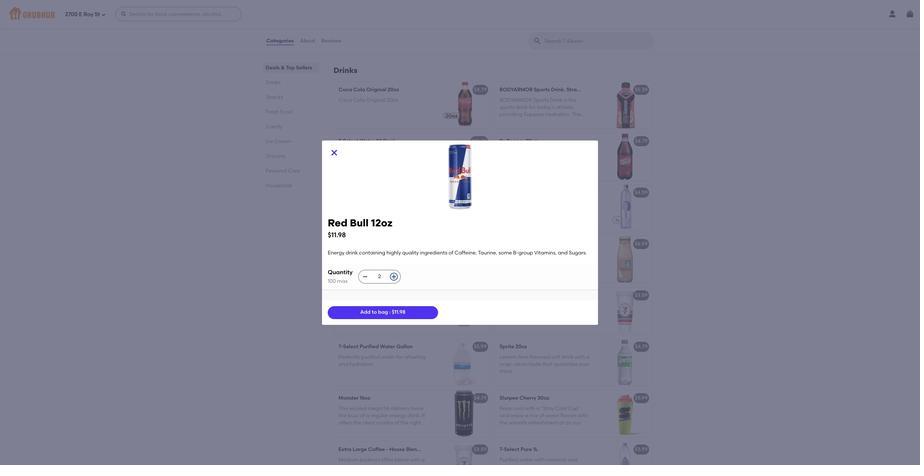 Task type: locate. For each thing, give the bounding box(es) containing it.
vitamins, up divine
[[534, 250, 557, 256]]

0 vertical spatial water
[[360, 138, 375, 144]]

coffee left 7
[[529, 292, 546, 298]]

$11.98 inside red bull 12oz $11.98
[[328, 231, 346, 239]]

$3.59 for extra large coffee - 7 reserve colombian 24oz image
[[635, 292, 648, 298]]

0 horizontal spatial extra
[[339, 447, 352, 453]]

0 vertical spatial $3.59
[[635, 292, 648, 298]]

the left smooth
[[500, 420, 508, 426]]

replenish
[[339, 317, 361, 323]]

to right the fun
[[348, 35, 353, 41]]

select up perfectly at bottom left
[[343, 344, 359, 350]]

with
[[365, 35, 375, 41], [539, 258, 549, 265], [575, 354, 585, 360], [525, 405, 535, 411], [578, 413, 588, 419], [535, 457, 545, 463]]

candy tab
[[266, 123, 316, 130]]

0 vertical spatial $11.98
[[328, 231, 346, 239]]

for
[[396, 354, 403, 360], [547, 464, 553, 465]]

1 horizontal spatial taurine,
[[478, 250, 497, 256]]

1 vertical spatial $5.99
[[635, 395, 648, 401]]

0 vertical spatial sugars.
[[409, 214, 427, 220]]

"stay
[[541, 405, 554, 411]]

cola
[[353, 87, 365, 93], [353, 97, 365, 103]]

$5.39
[[635, 87, 648, 93]]

7-select water 24 pack image
[[437, 133, 491, 180]]

svg image
[[906, 10, 915, 18], [121, 11, 127, 17], [101, 12, 106, 17], [330, 148, 339, 157]]

energy up red
[[339, 200, 355, 206]]

slurpee cherry 30oz image
[[598, 391, 652, 437]]

group right red
[[359, 214, 373, 220]]

funyuns onion flavored rings 6oz image
[[437, 5, 491, 52]]

0 vertical spatial some
[[339, 214, 352, 220]]

1 horizontal spatial drinks
[[334, 66, 358, 75]]

extra for extra large coffee - house blend 24oz
[[339, 447, 352, 453]]

0 vertical spatial coffee
[[529, 292, 546, 298]]

quenches
[[554, 361, 578, 367]]

1 vertical spatial drink
[[346, 250, 358, 256]]

and down the finest
[[532, 273, 542, 279]]

to left keep
[[356, 310, 361, 316]]

and up flavor.
[[500, 258, 509, 265]]

0 vertical spatial coca cola original 20oz
[[339, 87, 399, 93]]

sellers
[[296, 65, 312, 71]]

and up "all"
[[354, 148, 364, 154]]

1 vertical spatial some
[[499, 250, 512, 256]]

personal care
[[266, 168, 301, 174]]

1 horizontal spatial purified
[[500, 457, 518, 463]]

1 horizontal spatial svg image
[[391, 274, 397, 280]]

energy up quantity
[[328, 250, 345, 256]]

select
[[343, 138, 359, 144], [343, 344, 359, 350], [504, 447, 520, 453]]

1 vertical spatial 24oz
[[422, 447, 433, 453]]

0 horizontal spatial vitamins,
[[374, 214, 397, 220]]

1 vertical spatial flavors
[[561, 413, 577, 419]]

electrolytes
[[371, 317, 399, 323], [500, 464, 528, 465]]

and down perfectly at bottom left
[[339, 361, 348, 367]]

and down that's
[[412, 35, 422, 41]]

create
[[500, 273, 516, 279]]

from
[[408, 251, 420, 257], [411, 258, 422, 265]]

the down keep
[[362, 317, 370, 323]]

concentrate.
[[339, 266, 370, 272]]

water down a
[[339, 258, 353, 265]]

12oz
[[371, 217, 393, 229]]

0 horizontal spatial coffee
[[368, 447, 385, 453]]

and inside clean and refreshing water to stay hydrated all day.
[[354, 148, 364, 154]]

0 vertical spatial energy drink containing highly quality ingredients of caffeine, taurine, some b-group vitamins, and sugars.
[[339, 200, 430, 220]]

a down different
[[376, 35, 379, 41]]

7- for 7-select water 24 pack
[[339, 138, 343, 144]]

0 vertical spatial energy
[[339, 200, 355, 206]]

you
[[375, 310, 384, 316]]

quality inside energy drink containing highly quality ingredients of caffeine, taurine, some b-group vitamins, and sugars. button
[[413, 200, 430, 206]]

about
[[300, 38, 315, 44]]

crisp,
[[500, 361, 513, 367]]

b- up milk,
[[513, 250, 519, 256]]

- for 7
[[547, 292, 549, 298]]

drinks down zesty
[[334, 66, 358, 75]]

extra large coffee - house blend 24oz image
[[437, 442, 491, 465]]

for down gallon
[[396, 354, 403, 360]]

1 horizontal spatial large
[[514, 292, 528, 298]]

7- left the pure
[[500, 447, 504, 453]]

1 horizontal spatial extra
[[500, 292, 513, 298]]

refueling
[[404, 354, 426, 360]]

smartwater 1l image
[[598, 185, 652, 232]]

bag
[[378, 309, 388, 315]]

1 horizontal spatial hydrated
[[385, 310, 408, 316]]

purified inside purified water with minerals and electrolytes added for taste.
[[500, 457, 518, 463]]

flavors up replenish
[[339, 310, 355, 316]]

svg image
[[362, 274, 368, 280], [391, 274, 397, 280]]

containing inside button
[[370, 200, 396, 206]]

0 vertical spatial ingredients
[[339, 207, 366, 213]]

7-select pure 1l image
[[598, 442, 652, 465]]

that
[[542, 361, 553, 367]]

0 vertical spatial highly
[[397, 200, 412, 206]]

top
[[286, 65, 295, 71]]

group up mixed
[[519, 250, 533, 256]]

1 svg image from the left
[[362, 274, 368, 280]]

0 horizontal spatial flavors
[[339, 310, 355, 316]]

7- up clean
[[339, 138, 343, 144]]

to inside refreshing kiwi and strawberry flavors to keep you hydrated and replenish the electrolytes lost during exercise.
[[356, 310, 361, 316]]

1 vertical spatial ingredients
[[420, 250, 447, 256]]

$11.98 down red
[[328, 231, 346, 239]]

red
[[328, 217, 348, 229]]

and up divine
[[558, 250, 568, 256]]

1 horizontal spatial some
[[499, 250, 512, 256]]

2 vertical spatial 7-
[[500, 447, 504, 453]]

1 vertical spatial $3.59
[[474, 447, 487, 453]]

flavors up an
[[561, 413, 577, 419]]

bodyarmor sports drink, strawberry banana 28oz image
[[598, 82, 652, 129]]

sprite 20oz image
[[598, 339, 652, 386]]

0 horizontal spatial $5.99
[[474, 344, 487, 350]]

24oz right blend
[[422, 447, 433, 453]]

some inside energy drink containing highly quality ingredients of caffeine, taurine, some b-group vitamins, and sugars.
[[339, 214, 352, 220]]

texture
[[394, 35, 411, 41]]

1 horizontal spatial electrolytes
[[500, 464, 528, 465]]

to inside funyuns® onion flavored rings are a deliciously different snack that's fun to eat, with a crisp texture and zesty onion flavor
[[348, 35, 353, 41]]

group
[[359, 214, 373, 220], [519, 250, 533, 256]]

with up flavor on the left
[[365, 35, 375, 41]]

drink up quenches
[[562, 354, 574, 360]]

coffee
[[567, 251, 583, 257]]

0 vertical spatial drink
[[357, 200, 369, 206]]

water inside purified water with minerals and electrolytes added for taste.
[[519, 457, 534, 463]]

energy inside energy drink containing highly quality ingredients of caffeine, taurine, some b-group vitamins, and sugars.
[[339, 200, 355, 206]]

0 vertical spatial large
[[514, 292, 528, 298]]

a up 'mix'
[[536, 405, 540, 411]]

a left 'mix'
[[525, 413, 528, 419]]

sweet
[[545, 413, 559, 419]]

1 vertical spatial energy
[[328, 250, 345, 256]]

and down juice
[[391, 258, 400, 265]]

coffee
[[529, 292, 546, 298], [368, 447, 385, 453]]

svg image down concentrate.
[[362, 274, 368, 280]]

perfectly
[[339, 354, 360, 360]]

0 vertical spatial 7-
[[339, 138, 343, 144]]

svg image right input item quantity number field
[[391, 274, 397, 280]]

water inside the a delicious orange juice free from water or preservtives and not from concentrate.
[[339, 258, 353, 265]]

1 vertical spatial containing
[[359, 250, 385, 256]]

banana
[[595, 87, 615, 93]]

and right minerals
[[568, 457, 578, 463]]

day.
[[369, 156, 379, 162]]

0 vertical spatial taurine,
[[397, 207, 416, 213]]

0 horizontal spatial group
[[359, 214, 373, 220]]

fun
[[339, 35, 346, 41]]

max
[[337, 278, 348, 284]]

7-select purified water gallon image
[[437, 339, 491, 386]]

drink up bull
[[357, 200, 369, 206]]

- left house
[[386, 447, 388, 453]]

$3.99
[[635, 447, 648, 453]]

and up add to bag : $11.98
[[376, 303, 386, 309]]

1 horizontal spatial the
[[500, 420, 508, 426]]

1 vertical spatial for
[[547, 464, 553, 465]]

water up the "perfectly purified water for refueling and hydration."
[[380, 344, 395, 350]]

0 horizontal spatial ingredients
[[339, 207, 366, 213]]

hydrated down clean
[[339, 156, 361, 162]]

sports
[[534, 87, 550, 93]]

ice cream tab
[[266, 138, 316, 145]]

2 coca from the top
[[339, 97, 352, 103]]

1 vertical spatial water
[[380, 344, 395, 350]]

containing up preservtives
[[359, 250, 385, 256]]

large for extra large coffee - house blend 24oz
[[353, 447, 367, 453]]

1 vertical spatial hydrated
[[385, 310, 408, 316]]

to down kiwi
[[372, 309, 377, 315]]

0 vertical spatial drinks
[[334, 66, 358, 75]]

energy drink containing highly quality ingredients of caffeine, taurine, some b-group vitamins, and sugars. inside button
[[339, 200, 430, 220]]

a up the fun
[[339, 27, 342, 33]]

0 vertical spatial for
[[396, 354, 403, 360]]

2700 e roy st
[[65, 11, 100, 17]]

water inside the "perfectly purified water for refueling and hydration."
[[381, 354, 395, 360]]

main navigation navigation
[[0, 0, 920, 28]]

0 vertical spatial flavors
[[339, 310, 355, 316]]

$4.79 for monster 16oz
[[474, 395, 487, 401]]

1 horizontal spatial $3.59
[[635, 292, 648, 298]]

enjoy
[[511, 413, 524, 419]]

a up your on the bottom of page
[[586, 354, 590, 360]]

deliciously
[[343, 27, 369, 33]]

and down keep
[[500, 413, 509, 419]]

to
[[348, 35, 353, 41], [406, 148, 411, 154], [372, 309, 377, 315], [356, 310, 361, 316]]

100
[[328, 278, 336, 284]]

and inside funyuns® onion flavored rings are a deliciously different snack that's fun to eat, with a crisp texture and zesty onion flavor
[[412, 35, 422, 41]]

1 vertical spatial caffeine,
[[455, 250, 477, 256]]

purified
[[360, 344, 379, 350], [500, 457, 518, 463]]

with up your on the bottom of page
[[575, 354, 585, 360]]

$12.39
[[472, 138, 487, 144]]

flavored
[[530, 354, 550, 360]]

household
[[266, 183, 292, 189]]

Input item quantity number field
[[372, 270, 388, 283]]

0 horizontal spatial the
[[362, 317, 370, 323]]

0 vertical spatial group
[[359, 214, 373, 220]]

1 horizontal spatial coffee
[[529, 292, 546, 298]]

0 vertical spatial select
[[343, 138, 359, 144]]

0 horizontal spatial taurine,
[[397, 207, 416, 213]]

0 horizontal spatial b-
[[353, 214, 359, 220]]

b- right red
[[353, 214, 359, 220]]

7- up perfectly at bottom left
[[339, 344, 343, 350]]

cool
[[513, 405, 524, 411]]

0 horizontal spatial drinks
[[266, 79, 281, 86]]

slurpee
[[500, 395, 518, 401]]

with up added at the right bottom of page
[[535, 457, 545, 463]]

24oz right colombian
[[604, 292, 615, 298]]

funyuns® onion flavored rings are a deliciously different snack that's fun to eat, with a crisp texture and zesty onion flavor button
[[334, 5, 491, 52]]

energy drink containing highly quality ingredients of caffeine, taurine, some b-group vitamins, and sugars. button
[[334, 185, 491, 232]]

clean
[[514, 361, 528, 367]]

electrolytes down 7-select pure 1l
[[500, 464, 528, 465]]

with up arabica
[[539, 258, 549, 265]]

$11.98 down strawberry
[[392, 309, 406, 315]]

0 vertical spatial containing
[[370, 200, 396, 206]]

during
[[410, 317, 426, 323]]

0 vertical spatial $5.99
[[474, 344, 487, 350]]

drink up the or
[[346, 250, 358, 256]]

purified down 7-select pure 1l
[[500, 457, 518, 463]]

and right the 12oz
[[398, 214, 408, 220]]

7-select purified water gallon
[[339, 344, 413, 350]]

24oz
[[604, 292, 615, 298], [422, 447, 433, 453]]

$3.59
[[635, 292, 648, 298], [474, 447, 487, 453]]

caffeine,
[[373, 207, 395, 213], [455, 250, 477, 256]]

1 horizontal spatial b-
[[513, 250, 519, 256]]

electrolytes down bag
[[371, 317, 399, 323]]

1 horizontal spatial -
[[547, 292, 549, 298]]

1 coca cola original 20oz from the top
[[339, 87, 399, 93]]

keep cool with a "stay cold cup" and enjoy a mix of sweet flavors with the smooth refreshment of an icy!
[[500, 405, 588, 426]]

categories button
[[266, 28, 294, 54]]

keep
[[500, 405, 512, 411]]

added
[[529, 464, 545, 465]]

onion
[[367, 20, 382, 26]]

0 horizontal spatial caffeine,
[[373, 207, 395, 213]]

monster 16oz image
[[437, 391, 491, 437]]

water down the pure
[[519, 457, 534, 463]]

your
[[579, 361, 589, 367]]

b- inside button
[[353, 214, 359, 220]]

to left stay
[[406, 148, 411, 154]]

water down 7-select purified water gallon
[[381, 354, 395, 360]]

flavors
[[339, 310, 355, 316], [561, 413, 577, 419]]

1 horizontal spatial $11.98
[[392, 309, 406, 315]]

1 vertical spatial coffee
[[368, 447, 385, 453]]

large for extra large coffee - 7 reserve colombian 24oz
[[514, 292, 528, 298]]

electrolytes inside purified water with minerals and electrolytes added for taste.
[[500, 464, 528, 465]]

1 vertical spatial the
[[500, 420, 508, 426]]

0 vertical spatial caffeine,
[[373, 207, 395, 213]]

household tab
[[266, 182, 316, 189]]

a
[[339, 251, 342, 257]]

vitamins, inside energy drink containing highly quality ingredients of caffeine, taurine, some b-group vitamins, and sugars. button
[[374, 214, 397, 220]]

1 vertical spatial group
[[519, 250, 533, 256]]

drinks down deals
[[266, 79, 281, 86]]

1 vertical spatial from
[[411, 258, 422, 265]]

water inside clean and refreshing water to stay hydrated all day.
[[391, 148, 405, 154]]

extra for extra large coffee - 7 reserve colombian 24oz
[[500, 292, 513, 298]]

&
[[281, 65, 285, 71]]

2 vertical spatial select
[[504, 447, 520, 453]]

purified up purified on the left bottom of the page
[[360, 344, 379, 350]]

0 horizontal spatial sugars.
[[409, 214, 427, 220]]

highly inside button
[[397, 200, 412, 206]]

dr pepper 20oz image
[[598, 133, 652, 180]]

select left the pure
[[504, 447, 520, 453]]

1 horizontal spatial $5.99
[[635, 395, 648, 401]]

from up not
[[408, 251, 420, 257]]

$5.99 for perfectly purified water for refueling and hydration.
[[474, 344, 487, 350]]

for down minerals
[[547, 464, 553, 465]]

1 horizontal spatial flavors
[[561, 413, 577, 419]]

drink inside 'lemon-lime flavored soft drink with a crisp, clean taste that quenches your thirst.'
[[562, 354, 574, 360]]

0 vertical spatial quality
[[413, 200, 430, 206]]

funyuns® onion flavored rings are a deliciously different snack that's fun to eat, with a crisp texture and zesty onion flavor
[[339, 20, 428, 48]]

1 vertical spatial 7-
[[339, 344, 343, 350]]

0 vertical spatial hydrated
[[339, 156, 361, 162]]

personal care tab
[[266, 167, 316, 175]]

- left 7
[[547, 292, 549, 298]]

red bull 12oz image
[[437, 185, 491, 232]]

not
[[401, 258, 409, 265]]

1 vertical spatial large
[[353, 447, 367, 453]]

ingredients up bull
[[339, 207, 366, 213]]

energy
[[339, 200, 355, 206], [328, 250, 345, 256]]

7-select pure 1l
[[500, 447, 538, 453]]

0 vertical spatial b-
[[353, 214, 359, 220]]

1 horizontal spatial ingredients
[[420, 250, 447, 256]]

water left 24
[[360, 138, 375, 144]]

1 vertical spatial drinks
[[266, 79, 281, 86]]

sugars.
[[409, 214, 427, 220], [569, 250, 587, 256]]

snacks
[[266, 94, 283, 100]]

hydrated
[[339, 156, 361, 162], [385, 310, 408, 316]]

and inside the keep cool with a "stay cold cup" and enjoy a mix of sweet flavors with the smooth refreshment of an icy!
[[500, 413, 509, 419]]

for inside purified water with minerals and electrolytes added for taste.
[[547, 464, 553, 465]]

a
[[339, 27, 342, 33], [376, 35, 379, 41], [522, 251, 525, 257], [517, 273, 520, 279], [586, 354, 590, 360], [536, 405, 540, 411], [525, 413, 528, 419]]

water down pack
[[391, 148, 405, 154]]

electrolit strawberry kiwi 21oz image
[[437, 288, 491, 334]]

7-
[[339, 138, 343, 144], [339, 344, 343, 350], [500, 447, 504, 453]]

hydrated down strawberry
[[385, 310, 408, 316]]

clean and refreshing water to stay hydrated all day.
[[339, 148, 423, 162]]

2700
[[65, 11, 78, 17]]

1 horizontal spatial for
[[547, 464, 553, 465]]

from right not
[[411, 258, 422, 265]]

ingredients right free
[[420, 250, 447, 256]]

vitamins, right bull
[[374, 214, 397, 220]]

ingredients inside button
[[339, 207, 366, 213]]

cream
[[275, 138, 292, 145]]

1 vertical spatial select
[[343, 344, 359, 350]]

cherry
[[520, 395, 536, 401]]

select up clean
[[343, 138, 359, 144]]

1 vertical spatial original
[[366, 97, 386, 103]]

1 vertical spatial purified
[[500, 457, 518, 463]]

0 horizontal spatial 24oz
[[422, 447, 433, 453]]

0 horizontal spatial purified
[[360, 344, 379, 350]]

$4.79 for coca cola original 20oz
[[474, 87, 487, 93]]

icy!
[[573, 420, 581, 426]]

coffee left house
[[368, 447, 385, 453]]

0 horizontal spatial svg image
[[362, 274, 368, 280]]

0 vertical spatial purified
[[360, 344, 379, 350]]

0 horizontal spatial hydrated
[[339, 156, 361, 162]]

drink inside button
[[357, 200, 369, 206]]

strawberry
[[387, 303, 413, 309]]

of
[[367, 207, 372, 213], [449, 250, 453, 256], [561, 251, 566, 257], [539, 413, 544, 419], [559, 420, 564, 426]]

0 horizontal spatial electrolytes
[[371, 317, 399, 323]]

containing up the 12oz
[[370, 200, 396, 206]]



Task type: vqa. For each thing, say whether or not it's contained in the screenshot.
the 'Chicken' image
no



Task type: describe. For each thing, give the bounding box(es) containing it.
strawberry
[[567, 87, 594, 93]]

refreshing
[[339, 303, 364, 309]]

$5.99 for keep cool with a "stay cold cup" and enjoy a mix of sweet flavors with the smooth refreshment of an icy!
[[635, 395, 648, 401]]

1 vertical spatial highly
[[387, 250, 401, 256]]

categories
[[266, 38, 294, 44]]

milk,
[[511, 258, 522, 265]]

quantity 100 max
[[328, 269, 353, 284]]

$4.79 for sprite 20oz
[[635, 344, 648, 350]]

0 vertical spatial original
[[366, 87, 386, 93]]

minerals
[[546, 457, 567, 463]]

select for purified
[[343, 344, 359, 350]]

preservtives
[[360, 258, 389, 265]]

28oz
[[616, 87, 627, 93]]

sugars. inside button
[[409, 214, 427, 220]]

the inside refreshing kiwi and strawberry flavors to keep you hydrated and replenish the electrolytes lost during exercise.
[[362, 317, 370, 323]]

16oz
[[360, 395, 370, 401]]

refreshing kiwi and strawberry flavors to keep you hydrated and replenish the electrolytes lost during exercise.
[[339, 303, 426, 331]]

a delicious orange juice free from water or preservtives and not from concentrate. button
[[334, 236, 491, 283]]

30oz
[[538, 395, 549, 401]]

arabica
[[540, 266, 560, 272]]

coffee for 7
[[529, 292, 546, 298]]

extra large coffee - 7 reserve colombian 24oz image
[[598, 288, 652, 334]]

7
[[551, 292, 553, 298]]

1 vertical spatial taurine,
[[478, 250, 497, 256]]

ice cream
[[266, 138, 292, 145]]

flavors inside the keep cool with a "stay cold cup" and enjoy a mix of sweet flavors with the smooth refreshment of an icy!
[[561, 413, 577, 419]]

bodyarmor sports drink, strawberry banana 28oz
[[500, 87, 627, 93]]

beverage.
[[500, 280, 524, 286]]

select for water
[[343, 138, 359, 144]]

for inside the "perfectly purified water for refueling and hydration."
[[396, 354, 403, 360]]

with up 'mix'
[[525, 405, 535, 411]]

pure
[[521, 447, 532, 453]]

$4.59
[[635, 190, 648, 196]]

1 vertical spatial vitamins,
[[534, 250, 557, 256]]

coca cola original 20oz image
[[437, 82, 491, 129]]

blend
[[546, 251, 560, 257]]

1 vertical spatial cola
[[353, 97, 365, 103]]

0 vertical spatial from
[[408, 251, 420, 257]]

with inside 'lemon-lime flavored soft drink with a crisp, clean taste that quenches your thirst.'
[[575, 354, 585, 360]]

slurpee cherry 30oz
[[500, 395, 549, 401]]

with inside discover a creamy blend of coffee and milk, mixed with divine vanilla flavor. the finest arabica beans create a rich and undeniably luscious beverage.
[[539, 258, 549, 265]]

a up mixed
[[522, 251, 525, 257]]

2 svg image from the left
[[391, 274, 397, 280]]

hydrated inside refreshing kiwi and strawberry flavors to keep you hydrated and replenish the electrolytes lost during exercise.
[[385, 310, 408, 316]]

1 horizontal spatial caffeine,
[[455, 250, 477, 256]]

flavors inside refreshing kiwi and strawberry flavors to keep you hydrated and replenish the electrolytes lost during exercise.
[[339, 310, 355, 316]]

grocery tab
[[266, 152, 316, 160]]

different
[[370, 27, 390, 33]]

refreshment
[[529, 420, 558, 426]]

a inside 'lemon-lime flavored soft drink with a crisp, clean taste that quenches your thirst.'
[[586, 354, 590, 360]]

select for pure
[[504, 447, 520, 453]]

taste.
[[554, 464, 568, 465]]

sprite
[[500, 344, 514, 350]]

lost
[[401, 317, 409, 323]]

all
[[362, 156, 368, 162]]

onion
[[352, 42, 366, 48]]

clean
[[339, 148, 353, 154]]

that's
[[407, 27, 421, 33]]

crisp
[[381, 35, 392, 41]]

st
[[95, 11, 100, 17]]

electrolytes inside refreshing kiwi and strawberry flavors to keep you hydrated and replenish the electrolytes lost during exercise.
[[371, 317, 399, 323]]

flavor
[[367, 42, 381, 48]]

smooth
[[509, 420, 527, 426]]

0 vertical spatial 24oz
[[604, 292, 615, 298]]

1 horizontal spatial sugars.
[[569, 250, 587, 256]]

1 horizontal spatial water
[[380, 344, 395, 350]]

drinks tab
[[266, 79, 316, 86]]

soft
[[551, 354, 560, 360]]

1 coca from the top
[[339, 87, 352, 93]]

fresh
[[266, 109, 279, 115]]

fresh food tab
[[266, 108, 316, 116]]

1 vertical spatial b-
[[513, 250, 519, 256]]

caffeine, inside button
[[373, 207, 395, 213]]

e
[[79, 11, 82, 17]]

hydration.
[[350, 361, 374, 367]]

of inside discover a creamy blend of coffee and milk, mixed with divine vanilla flavor. the finest arabica beans create a rich and undeniably luscious beverage.
[[561, 251, 566, 257]]

coffee for house
[[368, 447, 385, 453]]

mixed
[[523, 258, 538, 265]]

thirst.
[[500, 369, 513, 375]]

orange
[[366, 251, 384, 257]]

add
[[360, 309, 371, 315]]

extra large coffee - 7 reserve colombian 24oz
[[500, 292, 615, 298]]

1l
[[533, 447, 538, 453]]

stay
[[412, 148, 423, 154]]

snacks tab
[[266, 93, 316, 101]]

perfectly purified water for refueling and hydration.
[[339, 354, 426, 367]]

monster
[[339, 395, 359, 401]]

to inside clean and refreshing water to stay hydrated all day.
[[406, 148, 411, 154]]

free
[[398, 251, 407, 257]]

taste
[[529, 361, 541, 367]]

the
[[516, 266, 525, 272]]

taurine, inside energy drink containing highly quality ingredients of caffeine, taurine, some b-group vitamins, and sugars. button
[[397, 207, 416, 213]]

bodyarmor
[[500, 87, 533, 93]]

2 coca cola original 20oz from the top
[[339, 97, 398, 103]]

drink,
[[551, 87, 565, 93]]

drinks inside tab
[[266, 79, 281, 86]]

red bull 12oz $11.98
[[328, 217, 393, 239]]

with inside funyuns® onion flavored rings are a deliciously different snack that's fun to eat, with a crisp texture and zesty onion flavor
[[365, 35, 375, 41]]

dr
[[500, 138, 505, 144]]

a left rich
[[517, 273, 520, 279]]

group inside button
[[359, 214, 373, 220]]

pack
[[383, 138, 396, 144]]

ice
[[266, 138, 273, 145]]

cup"
[[568, 405, 581, 411]]

with up 'icy!'
[[578, 413, 588, 419]]

7-select water 24 pack
[[339, 138, 396, 144]]

and inside purified water with minerals and electrolytes added for taste.
[[568, 457, 578, 463]]

and up the during
[[409, 310, 418, 316]]

finest
[[526, 266, 539, 272]]

or
[[354, 258, 359, 265]]

magnifying glass icon image
[[533, 37, 542, 45]]

about button
[[300, 28, 316, 54]]

bull
[[350, 217, 369, 229]]

of inside button
[[367, 207, 372, 213]]

$4.59 button
[[495, 185, 652, 232]]

7- for 7-select purified water gallon
[[339, 344, 343, 350]]

simply orange juice 52oz image
[[437, 236, 491, 283]]

kiwi
[[366, 303, 375, 309]]

and inside the a delicious orange juice free from water or preservtives and not from concentrate.
[[391, 258, 400, 265]]

lime
[[519, 354, 529, 360]]

colombian
[[575, 292, 603, 298]]

an
[[565, 420, 572, 426]]

extra large coffee - house blend 24oz
[[339, 447, 433, 453]]

0 horizontal spatial water
[[360, 138, 375, 144]]

and inside the "perfectly purified water for refueling and hydration."
[[339, 361, 348, 367]]

vanilla
[[566, 258, 582, 265]]

care
[[288, 168, 301, 174]]

7- for 7-select pure 1l
[[500, 447, 504, 453]]

creamy
[[526, 251, 545, 257]]

reviews
[[321, 38, 341, 44]]

deals & top sellers tab
[[266, 64, 316, 72]]

discover a creamy blend of coffee and milk, mixed with divine vanilla flavor. the finest arabica beans create a rich and undeniably luscious beverage.
[[500, 251, 591, 286]]

1 vertical spatial quality
[[402, 250, 419, 256]]

undeniably
[[543, 273, 570, 279]]

quantity
[[328, 269, 353, 276]]

$3.59 for "extra large coffee - house blend 24oz" image
[[474, 447, 487, 453]]

zesty
[[339, 42, 351, 48]]

refreshing kiwi and strawberry flavors to keep you hydrated and replenish the electrolytes lost during exercise. button
[[334, 288, 491, 334]]

1 vertical spatial $11.98
[[392, 309, 406, 315]]

starbucks frappuccino vanilla 13.7oz image
[[598, 236, 652, 283]]

0 vertical spatial cola
[[353, 87, 365, 93]]

deals
[[266, 65, 280, 71]]

the inside the keep cool with a "stay cold cup" and enjoy a mix of sweet flavors with the smooth refreshment of an icy!
[[500, 420, 508, 426]]

with inside purified water with minerals and electrolytes added for taste.
[[535, 457, 545, 463]]

and inside energy drink containing highly quality ingredients of caffeine, taurine, some b-group vitamins, and sugars. button
[[398, 214, 408, 220]]

sprite 20oz
[[500, 344, 527, 350]]

- for house
[[386, 447, 388, 453]]

monster 16oz
[[339, 395, 370, 401]]

1 vertical spatial energy drink containing highly quality ingredients of caffeine, taurine, some b-group vitamins, and sugars.
[[328, 250, 587, 256]]

hydrated inside clean and refreshing water to stay hydrated all day.
[[339, 156, 361, 162]]

personal
[[266, 168, 287, 174]]

flavor.
[[500, 266, 514, 272]]

roy
[[83, 11, 93, 17]]



